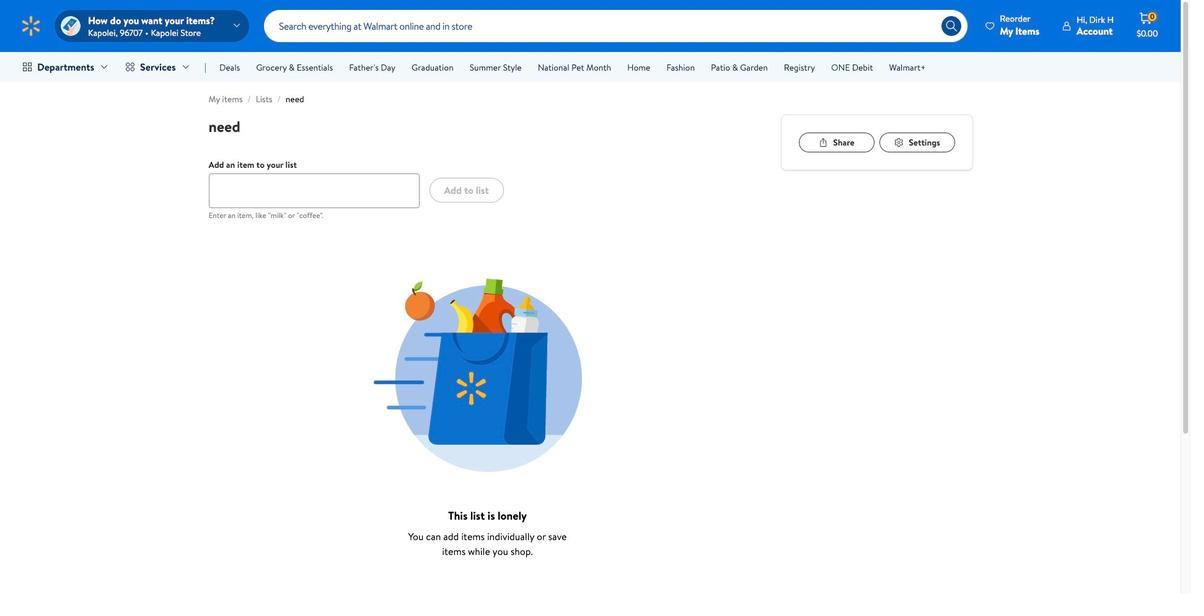 Task type: describe. For each thing, give the bounding box(es) containing it.
Search search field
[[264, 10, 968, 42]]



Task type: vqa. For each thing, say whether or not it's contained in the screenshot.
"text field"
yes



Task type: locate. For each thing, give the bounding box(es) containing it.
Walmart Site-Wide search field
[[264, 10, 968, 42]]

 image
[[61, 16, 81, 36]]

None text field
[[209, 174, 419, 208]]

walmart homepage image
[[20, 15, 42, 37]]

search icon image
[[945, 20, 958, 32]]



